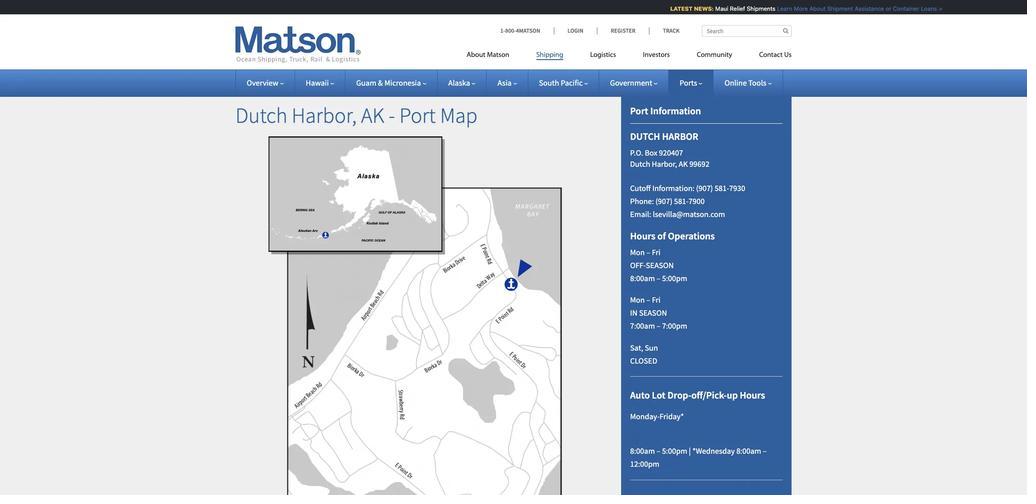 Task type: vqa. For each thing, say whether or not it's contained in the screenshot.
'Harbor,' inside the the P.O. Box 920407 Dutch Harbor, AK 99692
yes



Task type: describe. For each thing, give the bounding box(es) containing it.
920407
[[659, 148, 684, 158]]

cutoff information: (907) 581-7930 phone: (907) 581-7900 email: lsevilla@matson.com
[[631, 183, 746, 219]]

drop-
[[668, 389, 692, 402]]

99692
[[690, 159, 710, 169]]

auto lot drop-off/pick-up hours
[[631, 389, 766, 402]]

shipments
[[742, 5, 771, 12]]

>
[[935, 5, 938, 12]]

mon for mon – fri in season 7:00am – 7:00pm
[[631, 295, 645, 305]]

latest
[[666, 5, 688, 12]]

ak inside p.o. box 920407 dutch harbor, ak 99692
[[679, 159, 688, 169]]

lot
[[652, 389, 666, 402]]

community
[[697, 52, 733, 59]]

0 vertical spatial (907)
[[697, 183, 714, 194]]

shipping
[[537, 52, 564, 59]]

800-
[[506, 27, 516, 35]]

hawaii
[[306, 78, 329, 88]]

*wednesday
[[693, 446, 735, 457]]

7:00pm
[[662, 321, 688, 331]]

learn more about shipment assistance or container loans > link
[[773, 5, 938, 12]]

loans
[[917, 5, 933, 12]]

0 horizontal spatial ak
[[361, 102, 385, 129]]

maui
[[711, 5, 724, 12]]

off/pick-
[[692, 389, 727, 402]]

cutoff
[[631, 183, 651, 194]]

p.o.
[[631, 148, 644, 158]]

online tools link
[[725, 78, 772, 88]]

4matson
[[516, 27, 541, 35]]

friday*
[[660, 411, 684, 422]]

section containing port information
[[610, 83, 803, 495]]

season for 7:00am
[[640, 308, 667, 318]]

auto
[[631, 389, 650, 402]]

dutch harbor
[[631, 130, 699, 143]]

information
[[651, 105, 702, 117]]

asia link
[[498, 78, 517, 88]]

0 vertical spatial 581-
[[715, 183, 730, 194]]

-
[[389, 102, 395, 129]]

hawaii link
[[306, 78, 334, 88]]

contact
[[760, 52, 783, 59]]

monday-
[[631, 411, 660, 422]]

micronesia
[[385, 78, 421, 88]]

contact us
[[760, 52, 792, 59]]

0 horizontal spatial harbor,
[[292, 102, 357, 129]]

port information
[[631, 105, 702, 117]]

phone:
[[631, 196, 654, 206]]

ports
[[680, 78, 698, 88]]

of
[[658, 230, 666, 242]]

7930
[[730, 183, 746, 194]]

community link
[[684, 47, 746, 66]]

login link
[[554, 27, 597, 35]]

online
[[725, 78, 747, 88]]

investors link
[[630, 47, 684, 66]]

latest news: maui relief shipments learn more about shipment assistance or container loans >
[[666, 5, 938, 12]]

tools
[[749, 78, 767, 88]]

information:
[[653, 183, 695, 194]]

&
[[378, 78, 383, 88]]

fri for in season
[[652, 295, 661, 305]]

mon – fri in season 7:00am – 7:00pm
[[631, 295, 688, 331]]

lsevilla@matson.com
[[653, 209, 726, 219]]

monday-friday*
[[631, 411, 684, 422]]

relief
[[726, 5, 741, 12]]

off-
[[631, 260, 646, 271]]

0 vertical spatial about
[[805, 5, 821, 12]]

container
[[889, 5, 915, 12]]

about matson link
[[467, 47, 523, 66]]

logistics
[[591, 52, 616, 59]]

0 horizontal spatial port
[[400, 102, 436, 129]]

guam & micronesia
[[356, 78, 421, 88]]

p.o. box 920407 dutch harbor, ak 99692
[[631, 148, 710, 169]]

hours of operations
[[631, 230, 715, 242]]

dutch
[[631, 130, 661, 143]]

contact us link
[[746, 47, 792, 66]]

news:
[[690, 5, 710, 12]]

8:00am for 8:00am – 5:00pm | *wednesday 8:00am – 12:00pm
[[737, 446, 762, 457]]

south pacific
[[539, 78, 583, 88]]

dutch harbor, ak - port map
[[236, 102, 478, 129]]

harbor
[[663, 130, 699, 143]]

email:
[[631, 209, 652, 219]]



Task type: locate. For each thing, give the bounding box(es) containing it.
south
[[539, 78, 560, 88]]

south pacific link
[[539, 78, 589, 88]]

sun
[[645, 343, 658, 353]]

1 vertical spatial season
[[640, 308, 667, 318]]

about inside the top menu navigation
[[467, 52, 486, 59]]

1 horizontal spatial port
[[631, 105, 649, 117]]

hours right up on the right of page
[[740, 389, 766, 402]]

5:00pm up mon – fri in season 7:00am – 7:00pm at right
[[662, 273, 688, 283]]

season inside mon – fri off-season 8:00am – 5:00pm
[[646, 260, 674, 271]]

|
[[689, 446, 691, 457]]

fri for off-season
[[652, 247, 661, 258]]

alaska
[[449, 78, 471, 88]]

mon up off-
[[631, 247, 645, 258]]

1 vertical spatial mon
[[631, 295, 645, 305]]

in
[[631, 308, 638, 318]]

0 horizontal spatial 581-
[[675, 196, 689, 206]]

track
[[663, 27, 680, 35]]

mon inside mon – fri off-season 8:00am – 5:00pm
[[631, 247, 645, 258]]

port up dutch
[[631, 105, 649, 117]]

1 5:00pm from the top
[[662, 273, 688, 283]]

sat,
[[631, 343, 644, 353]]

2 5:00pm from the top
[[662, 446, 688, 457]]

0 vertical spatial 5:00pm
[[662, 273, 688, 283]]

8:00am down off-
[[631, 273, 655, 283]]

harbor, down "hawaii" link
[[292, 102, 357, 129]]

–
[[647, 247, 651, 258], [657, 273, 661, 283], [647, 295, 651, 305], [657, 321, 661, 331], [657, 446, 661, 457], [763, 446, 767, 457]]

5:00pm
[[662, 273, 688, 283], [662, 446, 688, 457]]

guam
[[356, 78, 377, 88]]

0 vertical spatial season
[[646, 260, 674, 271]]

register link
[[597, 27, 649, 35]]

closed
[[631, 356, 658, 366]]

more
[[790, 5, 804, 12]]

assistance
[[851, 5, 880, 12]]

shipment
[[823, 5, 849, 12]]

8:00am up 12:00pm
[[631, 446, 655, 457]]

1 vertical spatial fri
[[652, 295, 661, 305]]

shipping link
[[523, 47, 577, 66]]

about right more
[[805, 5, 821, 12]]

harbor, inside p.o. box 920407 dutch harbor, ak 99692
[[652, 159, 678, 169]]

None search field
[[702, 25, 792, 37]]

(907)
[[697, 183, 714, 194], [656, 196, 673, 206]]

port
[[400, 102, 436, 129], [631, 105, 649, 117]]

dutch
[[236, 102, 288, 129], [631, 159, 651, 169]]

1 horizontal spatial (907)
[[697, 183, 714, 194]]

login
[[568, 27, 584, 35]]

0 horizontal spatial about
[[467, 52, 486, 59]]

8:00am – 5:00pm | *wednesday 8:00am – 12:00pm
[[631, 446, 767, 470]]

1 horizontal spatial about
[[805, 5, 821, 12]]

logistics link
[[577, 47, 630, 66]]

1-
[[501, 27, 506, 35]]

us
[[785, 52, 792, 59]]

1 vertical spatial dutch
[[631, 159, 651, 169]]

online tools
[[725, 78, 767, 88]]

box
[[645, 148, 658, 158]]

5:00pm inside '8:00am – 5:00pm | *wednesday 8:00am – 12:00pm'
[[662, 446, 688, 457]]

overview
[[247, 78, 279, 88]]

0 vertical spatial ak
[[361, 102, 385, 129]]

port right - at the left top
[[400, 102, 436, 129]]

dutch down p.o.
[[631, 159, 651, 169]]

hours
[[631, 230, 656, 242], [740, 389, 766, 402]]

8:00am inside mon – fri off-season 8:00am – 5:00pm
[[631, 273, 655, 283]]

harbor, down 920407
[[652, 159, 678, 169]]

1 horizontal spatial ak
[[679, 159, 688, 169]]

port inside section
[[631, 105, 649, 117]]

7:00am
[[631, 321, 655, 331]]

1 vertical spatial (907)
[[656, 196, 673, 206]]

0 horizontal spatial hours
[[631, 230, 656, 242]]

mon up in at the right of page
[[631, 295, 645, 305]]

pacific
[[561, 78, 583, 88]]

overview link
[[247, 78, 284, 88]]

1 horizontal spatial 581-
[[715, 183, 730, 194]]

government
[[611, 78, 653, 88]]

5:00pm left "|"
[[662, 446, 688, 457]]

dutch down overview
[[236, 102, 288, 129]]

operations
[[668, 230, 715, 242]]

sat, sun closed
[[631, 343, 658, 366]]

(907) down information:
[[656, 196, 673, 206]]

12:00pm
[[631, 459, 660, 470]]

section
[[610, 83, 803, 495]]

alaska link
[[449, 78, 476, 88]]

1-800-4matson
[[501, 27, 541, 35]]

about left matson
[[467, 52, 486, 59]]

dutch inside p.o. box 920407 dutch harbor, ak 99692
[[631, 159, 651, 169]]

season inside mon – fri in season 7:00am – 7:00pm
[[640, 308, 667, 318]]

fri
[[652, 247, 661, 258], [652, 295, 661, 305]]

1 mon from the top
[[631, 247, 645, 258]]

season for 8:00am
[[646, 260, 674, 271]]

learn
[[773, 5, 788, 12]]

hours left of
[[631, 230, 656, 242]]

asia
[[498, 78, 512, 88]]

season
[[646, 260, 674, 271], [640, 308, 667, 318]]

1 horizontal spatial dutch
[[631, 159, 651, 169]]

1 vertical spatial hours
[[740, 389, 766, 402]]

1 horizontal spatial hours
[[740, 389, 766, 402]]

0 vertical spatial harbor,
[[292, 102, 357, 129]]

government link
[[611, 78, 658, 88]]

blue matson logo with ocean, shipping, truck, rail and logistics written beneath it. image
[[236, 26, 361, 63]]

mon for mon – fri off-season 8:00am – 5:00pm
[[631, 247, 645, 258]]

track link
[[649, 27, 680, 35]]

1 horizontal spatial harbor,
[[652, 159, 678, 169]]

Search search field
[[702, 25, 792, 37]]

guam & micronesia link
[[356, 78, 427, 88]]

2 mon from the top
[[631, 295, 645, 305]]

1 vertical spatial 5:00pm
[[662, 446, 688, 457]]

mon – fri off-season 8:00am – 5:00pm
[[631, 247, 688, 283]]

7900
[[689, 196, 705, 206]]

fri inside mon – fri in season 7:00am – 7:00pm
[[652, 295, 661, 305]]

1 vertical spatial ak
[[679, 159, 688, 169]]

about matson
[[467, 52, 510, 59]]

season down of
[[646, 260, 674, 271]]

up
[[727, 389, 738, 402]]

search image
[[784, 28, 789, 34]]

0 vertical spatial dutch
[[236, 102, 288, 129]]

ak
[[361, 102, 385, 129], [679, 159, 688, 169]]

0 horizontal spatial dutch
[[236, 102, 288, 129]]

581-
[[715, 183, 730, 194], [675, 196, 689, 206]]

1-800-4matson link
[[501, 27, 554, 35]]

0 vertical spatial hours
[[631, 230, 656, 242]]

or
[[882, 5, 887, 12]]

fri up 7:00am
[[652, 295, 661, 305]]

2 fri from the top
[[652, 295, 661, 305]]

ak left 99692
[[679, 159, 688, 169]]

ak left - at the left top
[[361, 102, 385, 129]]

mon
[[631, 247, 645, 258], [631, 295, 645, 305]]

fri inside mon – fri off-season 8:00am – 5:00pm
[[652, 247, 661, 258]]

fri down of
[[652, 247, 661, 258]]

1 vertical spatial about
[[467, 52, 486, 59]]

map
[[440, 102, 478, 129]]

season up 7:00am
[[640, 308, 667, 318]]

0 vertical spatial mon
[[631, 247, 645, 258]]

mon inside mon – fri in season 7:00am – 7:00pm
[[631, 295, 645, 305]]

1 fri from the top
[[652, 247, 661, 258]]

8:00am right '*wednesday'
[[737, 446, 762, 457]]

8:00am for mon – fri off-season 8:00am – 5:00pm
[[631, 273, 655, 283]]

(907) up 7900
[[697, 183, 714, 194]]

0 vertical spatial fri
[[652, 247, 661, 258]]

0 horizontal spatial (907)
[[656, 196, 673, 206]]

register
[[611, 27, 636, 35]]

about
[[805, 5, 821, 12], [467, 52, 486, 59]]

1 vertical spatial 581-
[[675, 196, 689, 206]]

1 vertical spatial harbor,
[[652, 159, 678, 169]]

matson
[[487, 52, 510, 59]]

5:00pm inside mon – fri off-season 8:00am – 5:00pm
[[662, 273, 688, 283]]

top menu navigation
[[467, 47, 792, 66]]

ports link
[[680, 78, 703, 88]]

investors
[[643, 52, 670, 59]]



